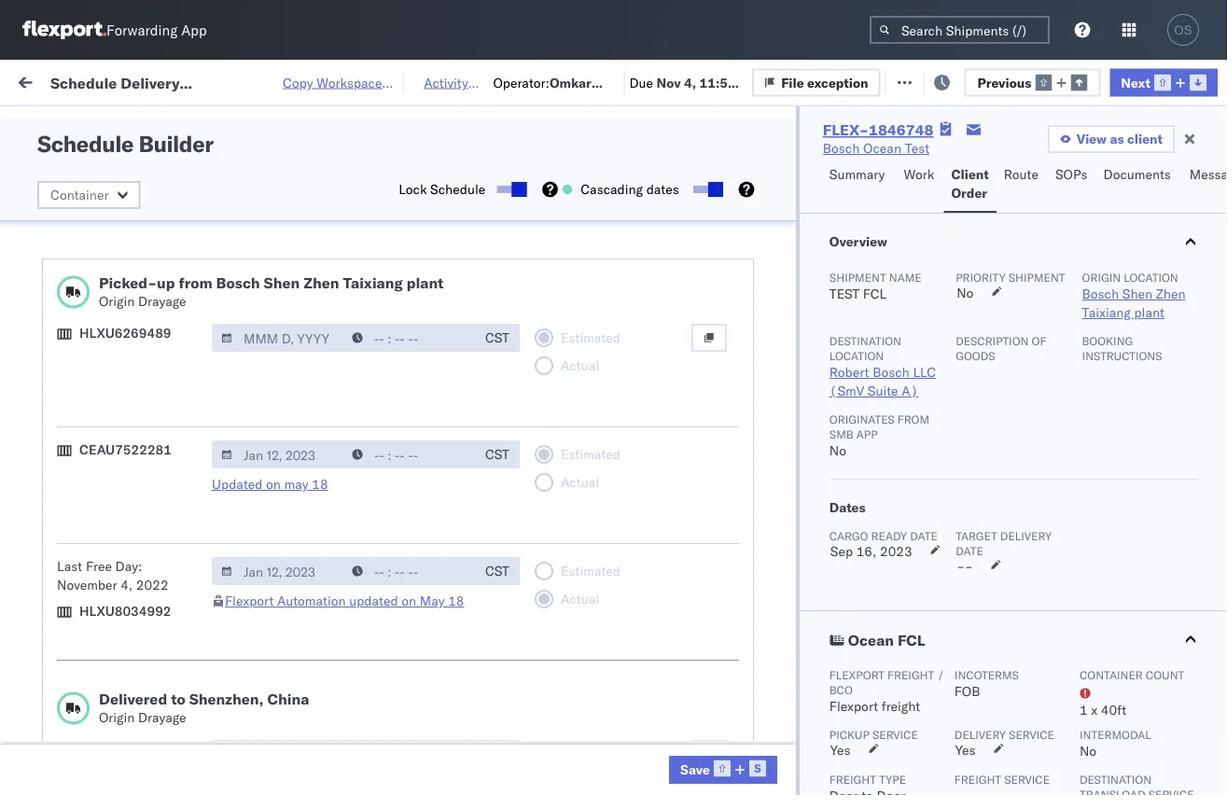 Task type: vqa. For each thing, say whether or not it's contained in the screenshot.
Bco
yes



Task type: describe. For each thing, give the bounding box(es) containing it.
2 vertical spatial dec
[[389, 557, 413, 573]]

2 2130387 from the top
[[1071, 762, 1128, 779]]

filtered
[[19, 114, 64, 131]]

bosch inside destination location robert bosch llc (smv suite a)
[[873, 364, 910, 380]]

picked-
[[99, 274, 157, 292]]

from inside the picked-up from bosch shen zhen taixiang plant origin drayage
[[179, 274, 213, 292]]

previous
[[978, 74, 1032, 90]]

last
[[57, 558, 82, 575]]

1 karl from the top
[[974, 639, 998, 655]]

demo for 2023
[[745, 598, 780, 614]]

mmm d, yyyy text field for second -- : -- -- text box from the bottom of the page
[[212, 441, 345, 469]]

pst, for flex-2130387
[[356, 680, 384, 697]]

ocean inside button
[[849, 631, 895, 650]]

--
[[957, 558, 973, 575]]

priority
[[956, 270, 1006, 284]]

0 horizontal spatial file exception
[[782, 74, 869, 90]]

2022 inside last free day: november 4, 2022
[[136, 577, 169, 593]]

no right snoozed
[[438, 116, 453, 130]]

jan for 12,
[[396, 598, 417, 614]]

2 resize handle column header from the left
[[474, 145, 497, 796]]

workitem button
[[11, 148, 271, 167]]

schedule pickup from los angeles, ca link for 5th the schedule pickup from los angeles, ca button from the bottom
[[43, 299, 265, 337]]

2 appointment from the top
[[153, 474, 230, 490]]

759
[[343, 72, 367, 89]]

1 horizontal spatial file exception
[[910, 72, 997, 89]]

date for sep 16, 2023
[[911, 529, 938, 543]]

2 gvcu526586 from the top
[[1150, 680, 1228, 696]]

ca for schedule pickup from los angeles, ca link related to 6th the schedule pickup from los angeles, ca button from the bottom
[[43, 278, 61, 294]]

1 horizontal spatial file
[[910, 72, 933, 89]]

schedule pickup from los angeles, ca link for fourth the schedule pickup from los angeles, ca button from the top
[[43, 422, 265, 460]]

delivery inside confirm delivery link
[[94, 556, 142, 572]]

consignee down --
[[900, 598, 963, 614]]

2 -- : -- -- text field from the top
[[343, 557, 475, 585]]

2 upload from the top
[[43, 382, 85, 399]]

pickup down picked-
[[102, 341, 142, 358]]

picked-up from bosch shen zhen taixiang plant origin drayage
[[99, 274, 444, 310]]

pickup down delivered
[[102, 711, 142, 727]]

no inside the 'originates from smb app no'
[[830, 443, 847, 459]]

confirm pickup from los angeles, ca button
[[43, 505, 265, 544]]

0 vertical spatial freight
[[888, 668, 935, 682]]

work inside button
[[904, 166, 935, 183]]

originates from smb app no
[[830, 412, 930, 459]]

11:59 pm pst, dec 13, 2022 for schedule pickup from los angeles, ca
[[301, 434, 479, 450]]

bosch shen zhen taixiang plant link
[[1083, 286, 1186, 321]]

jan for 24,
[[396, 721, 417, 738]]

shipment name test fcl
[[830, 270, 922, 302]]

vandelay west
[[814, 721, 901, 738]]

destination for robert
[[830, 334, 902, 348]]

5 ceau752228 from the top
[[1150, 392, 1228, 408]]

schedule pickup from los angeles, ca link for 6th the schedule pickup from los angeles, ca button from the bottom
[[43, 258, 265, 296]]

2 customs from the top
[[89, 382, 141, 399]]

operator:
[[493, 74, 550, 90]]

message (0)
[[250, 72, 327, 89]]

1 11:59 pm pdt, nov 4, 2022 from the top
[[301, 228, 472, 245]]

ceau7522281
[[79, 442, 172, 458]]

os button
[[1162, 8, 1205, 51]]

3 karl from the top
[[974, 762, 998, 779]]

4, inside last free day: november 4, 2022
[[121, 577, 133, 593]]

3 gvcu526586 from the top
[[1150, 762, 1228, 778]]

schedule delivery appointment link for 1st schedule delivery appointment button
[[43, 226, 230, 245]]

nov inside the 'due nov 4, 11:59 pm'
[[657, 74, 681, 90]]

5 resize handle column header from the left
[[782, 145, 805, 796]]

intermodal
[[1080, 728, 1152, 742]]

confirm delivery button
[[43, 555, 142, 576]]

pickup up hlxu6269489
[[102, 300, 142, 317]]

lhuu789456 for confirm pickup from los angeles, ca
[[1150, 515, 1228, 532]]

5 schedule pickup from los angeles, ca from the top
[[43, 588, 252, 623]]

205 on track
[[429, 72, 505, 89]]

12,
[[420, 598, 440, 614]]

progress
[[291, 116, 338, 130]]

container for container count
[[1080, 668, 1144, 682]]

4, inside the 'due nov 4, 11:59 pm'
[[684, 74, 697, 90]]

pickup left up
[[102, 259, 142, 275]]

23,
[[412, 680, 432, 697]]

overview
[[830, 233, 888, 250]]

: for status
[[134, 116, 137, 130]]

client order
[[952, 166, 989, 201]]

3 schedule delivery appointment button from the top
[[43, 637, 230, 658]]

x
[[1092, 702, 1098, 718]]

previous button
[[965, 68, 1101, 96]]

drayage inside the picked-up from bosch shen zhen taixiang plant origin drayage
[[138, 293, 186, 310]]

ready
[[142, 116, 175, 130]]

confirm for confirm delivery
[[43, 556, 91, 572]]

los inside 'confirm pickup from los angeles, ca'
[[168, 506, 189, 522]]

container button
[[37, 181, 140, 209]]

batch action button
[[1095, 67, 1217, 95]]

2023 for 11:59 pm pst, jan 12, 2023
[[443, 598, 476, 614]]

pst, for flex-1889466
[[364, 475, 393, 491]]

summary
[[830, 166, 886, 183]]

dates
[[830, 500, 866, 516]]

snoozed : no
[[386, 116, 453, 130]]

app inside 'link'
[[181, 21, 207, 39]]

no inside intermodal no
[[1080, 743, 1097, 760]]

1 appointment from the top
[[153, 227, 230, 244]]

1846748 up booking
[[1071, 310, 1128, 327]]

6:00 am pst, dec 24, 2022
[[301, 557, 472, 573]]

origin inside delivered to shenzhen, china origin drayage
[[99, 710, 135, 726]]

ocean fcl inside button
[[849, 631, 926, 650]]

fob
[[955, 683, 981, 700]]

by:
[[68, 114, 86, 131]]

ocean fcl button
[[800, 612, 1228, 668]]

client
[[1128, 131, 1163, 147]]

shenzhen,
[[189, 690, 264, 709]]

ceau752228 for schedule pickup from los angeles, ca link corresponding to 5th the schedule pickup from los angeles, ca button from the bottom
[[1150, 310, 1228, 326]]

container for container
[[50, 187, 109, 203]]

transload
[[1080, 788, 1146, 796]]

consignee inside consignee button
[[814, 153, 868, 167]]

6 schedule pickup from los angeles, ca from the top
[[43, 711, 252, 746]]

1 resize handle column header from the left
[[267, 145, 289, 796]]

0 vertical spatial documents
[[1104, 166, 1172, 183]]

service inside destination transload service
[[1149, 788, 1195, 796]]

1846748 right shipment
[[1071, 269, 1128, 286]]

2023 for 11:59 pm pst, jan 24, 2023
[[443, 721, 476, 738]]

free
[[86, 558, 112, 575]]

2 integration test account - karl lagerfeld from the top
[[814, 680, 1057, 697]]

yes for pickup
[[831, 742, 851, 759]]

numbers
[[1150, 160, 1197, 174]]

1846748 up consignee button
[[869, 120, 934, 139]]

4 schedule pickup from los angeles, ca from the top
[[43, 423, 252, 458]]

location for shen
[[1124, 270, 1179, 284]]

11:59 pm pst, dec 13, 2022 for schedule delivery appointment
[[301, 475, 479, 491]]

consignee down sep
[[783, 598, 846, 614]]

1 integration from the top
[[814, 639, 879, 655]]

confirm pickup from los angeles, ca
[[43, 506, 244, 541]]

builder
[[139, 130, 213, 158]]

name
[[890, 270, 922, 284]]

plant inside origin location bosch shen zhen taixiang plant
[[1135, 304, 1165, 321]]

zhen inside origin location bosch shen zhen taixiang plant
[[1157, 286, 1186, 302]]

7 resize handle column header from the left
[[1119, 145, 1141, 796]]

upload customs clearance documents for 2nd upload customs clearance documents link from the bottom
[[43, 177, 205, 212]]

pickup left west
[[830, 728, 870, 742]]

flex-1662119
[[1031, 721, 1128, 738]]

8 resize handle column header from the left
[[1194, 145, 1217, 796]]

as
[[1111, 131, 1125, 147]]

40ft
[[1102, 702, 1127, 718]]

origin inside the picked-up from bosch shen zhen taixiang plant origin drayage
[[99, 293, 135, 310]]

1889466 for confirm pickup from los angeles, ca
[[1071, 516, 1128, 532]]

target delivery date
[[956, 529, 1052, 558]]

location for bosch
[[830, 349, 884, 363]]

work button
[[897, 158, 944, 213]]

3 integration from the top
[[814, 762, 879, 779]]

route button
[[997, 158, 1049, 213]]

1 horizontal spatial exception
[[936, 72, 997, 89]]

13, for schedule pickup from los angeles, ca
[[423, 434, 444, 450]]

no down priority in the right of the page
[[957, 285, 974, 301]]

schedule pickup from los angeles, ca link for 3rd the schedule pickup from los angeles, ca button from the top of the page
[[43, 340, 265, 378]]

1 upload from the top
[[43, 177, 85, 193]]

lhuu789456 for schedule delivery appointment
[[1150, 474, 1228, 491]]

date for --
[[956, 544, 984, 558]]

drayage inside delivered to shenzhen, china origin drayage
[[138, 710, 186, 726]]

4 resize handle column header from the left
[[661, 145, 683, 796]]

china
[[267, 690, 309, 709]]

next button
[[1110, 68, 1218, 96]]

freight service
[[955, 773, 1051, 787]]

2 schedule pickup from los angeles, ca button from the top
[[43, 299, 265, 338]]

nov for schedule pickup from los angeles, ca link corresponding to 5th the schedule pickup from los angeles, ca button from the bottom
[[397, 310, 421, 327]]

sep 16, 2023
[[831, 543, 913, 560]]

2 upload customs clearance documents link from the top
[[43, 381, 265, 419]]

ceau752228 for schedule pickup from los angeles, ca link related to 6th the schedule pickup from los angeles, ca button from the bottom
[[1150, 269, 1228, 285]]

instructions
[[1083, 349, 1163, 363]]

dec for appointment
[[396, 475, 420, 491]]

flex-1889466 for schedule delivery appointment
[[1031, 475, 1128, 491]]

1 gvcu526586 from the top
[[1150, 639, 1228, 655]]

type
[[880, 773, 907, 787]]

ca for schedule pickup from los angeles, ca link for 2nd the schedule pickup from los angeles, ca button from the bottom of the page
[[43, 606, 61, 623]]

consignee down summary
[[783, 187, 846, 204]]

1893174
[[1071, 598, 1128, 614]]

2 schedule delivery appointment button from the top
[[43, 473, 230, 493]]

/
[[938, 668, 945, 682]]

from inside the 'originates from smb app no'
[[898, 412, 930, 426]]

6 schedule pickup from los angeles, ca button from the top
[[43, 710, 265, 749]]

count
[[1146, 668, 1185, 682]]

delivery service
[[955, 728, 1055, 742]]

confirm pickup from los angeles, ca link
[[43, 505, 265, 542]]

ca for fourth the schedule pickup from los angeles, ca button from the top schedule pickup from los angeles, ca link
[[43, 442, 61, 458]]

forwarding
[[106, 21, 178, 39]]

3 account from the top
[[910, 762, 959, 779]]

view as client button
[[1048, 125, 1176, 153]]

13, for schedule delivery appointment
[[423, 475, 444, 491]]

vandelay for vandelay
[[693, 721, 747, 738]]

angeles, inside 'confirm pickup from los angeles, ca'
[[193, 506, 244, 522]]

west
[[871, 721, 901, 738]]

2 flex-2130387 from the top
[[1031, 762, 1128, 779]]

yes for delivery
[[956, 742, 976, 759]]

freight for freight type
[[830, 773, 877, 787]]

1 -- : -- -- text field from the top
[[343, 441, 475, 469]]

of
[[1032, 334, 1047, 348]]

Search Shipments (/) text field
[[870, 16, 1050, 44]]

updated
[[212, 476, 263, 493]]

container numbers button
[[1141, 141, 1228, 175]]

pickup down day:
[[102, 588, 142, 604]]

save
[[681, 762, 710, 778]]

pst, for flex-1662119
[[364, 721, 393, 738]]

client
[[952, 166, 989, 183]]

message
[[250, 72, 303, 89]]

2 schedule pickup from los angeles, ca from the top
[[43, 300, 252, 335]]

shen inside the picked-up from bosch shen zhen taixiang plant origin drayage
[[264, 274, 300, 292]]

messa
[[1190, 166, 1228, 183]]

track
[[475, 72, 505, 89]]

freight for freight service
[[955, 773, 1002, 787]]

3 lagerfeld from the top
[[1002, 762, 1057, 779]]

workitem
[[21, 153, 69, 167]]

aug
[[398, 187, 423, 204]]

due nov 4, 11:59 pm
[[630, 74, 736, 109]]

pickup service
[[830, 728, 919, 742]]

taixiang inside origin location bosch shen zhen taixiang plant
[[1083, 304, 1132, 321]]

sep
[[831, 543, 853, 560]]

origin inside origin location bosch shen zhen taixiang plant
[[1083, 270, 1122, 284]]

ceau752228 for schedule pickup from los angeles, ca link associated with 3rd the schedule pickup from los angeles, ca button from the top of the page
[[1150, 351, 1228, 367]]

from inside 'confirm pickup from los angeles, ca'
[[138, 506, 165, 522]]

3 appointment from the top
[[153, 638, 230, 655]]

plant inside the picked-up from bosch shen zhen taixiang plant origin drayage
[[407, 274, 444, 292]]

0 horizontal spatial exception
[[808, 74, 869, 90]]

1 horizontal spatial 18
[[448, 593, 465, 609]]

3 cst from the top
[[486, 563, 510, 579]]

target
[[956, 529, 998, 543]]

booking
[[1083, 334, 1134, 348]]

confirm delivery
[[43, 556, 142, 572]]

summary button
[[822, 158, 897, 213]]



Task type: locate. For each thing, give the bounding box(es) containing it.
2 ca from the top
[[43, 319, 61, 335]]

1 horizontal spatial :
[[430, 116, 433, 130]]

no
[[438, 116, 453, 130], [957, 285, 974, 301], [830, 443, 847, 459], [1080, 743, 1097, 760]]

operator: omkar savant
[[493, 74, 593, 109]]

upload customs clearance documents button down workitem button
[[43, 176, 265, 215]]

1 mmm d, yyyy text field from the top
[[212, 324, 345, 352]]

-- : -- -- text field
[[343, 441, 475, 469], [343, 557, 475, 585]]

1 vertical spatial schedule delivery appointment link
[[43, 473, 230, 492]]

karl
[[974, 639, 998, 655], [974, 680, 998, 697], [974, 762, 998, 779]]

1 horizontal spatial container
[[1080, 668, 1144, 682]]

date right ready
[[911, 529, 938, 543]]

4 cst from the top
[[486, 746, 510, 762]]

flexport demo consignee down sep
[[693, 598, 846, 614]]

1 vertical spatial upload customs clearance documents button
[[43, 381, 265, 421]]

exception up the flex-1846748 link
[[808, 74, 869, 90]]

(0)
[[303, 72, 327, 89]]

appointment up confirm pickup from los angeles, ca link
[[153, 474, 230, 490]]

lhuu789456 for schedule pickup from los angeles, ca
[[1150, 433, 1228, 450]]

1 vertical spatial dec
[[396, 475, 420, 491]]

ca for confirm pickup from los angeles, ca link
[[43, 524, 61, 541]]

1 vertical spatial 1889466
[[1071, 516, 1128, 532]]

6 schedule pickup from los angeles, ca link from the top
[[43, 710, 265, 747]]

schedule
[[37, 130, 134, 158], [431, 181, 486, 197], [43, 227, 98, 244], [43, 259, 98, 275], [43, 300, 98, 317], [43, 341, 98, 358], [43, 423, 98, 440], [43, 474, 98, 490], [43, 588, 98, 604], [43, 638, 98, 655], [43, 670, 98, 686], [43, 711, 98, 727]]

freight left /
[[888, 668, 935, 682]]

2 karl from the top
[[974, 680, 998, 697]]

1 yes from the left
[[831, 742, 851, 759]]

lock
[[399, 181, 427, 197]]

schedule delivery appointment for schedule delivery appointment link associated with first schedule delivery appointment button from the bottom
[[43, 638, 230, 655]]

blocked,
[[228, 116, 275, 130]]

upload customs clearance documents
[[43, 177, 205, 212], [43, 382, 205, 417]]

yes down delivery service
[[956, 742, 976, 759]]

1 drayage from the top
[[138, 293, 186, 310]]

pickup
[[102, 259, 142, 275], [102, 300, 142, 317], [102, 341, 142, 358], [102, 423, 142, 440], [94, 506, 134, 522], [102, 588, 142, 604], [102, 670, 142, 686], [102, 711, 142, 727], [830, 728, 870, 742]]

3 schedule pickup from los angeles, ca link from the top
[[43, 340, 265, 378]]

lhuu789456
[[1150, 433, 1228, 450], [1150, 474, 1228, 491], [1150, 515, 1228, 532], [1150, 556, 1228, 573]]

2 freight from the left
[[955, 773, 1002, 787]]

0 vertical spatial upload
[[43, 177, 85, 193]]

flex id button
[[992, 148, 1122, 167]]

pickup up ceau7522281
[[102, 423, 142, 440]]

zhen down 12:00
[[304, 274, 339, 292]]

1 vertical spatial appointment
[[153, 474, 230, 490]]

no down flex-1662119
[[1080, 743, 1097, 760]]

0 horizontal spatial file
[[782, 74, 805, 90]]

0 horizontal spatial 18
[[312, 476, 328, 493]]

plant down 19,
[[407, 274, 444, 292]]

0 vertical spatial clearance
[[145, 177, 205, 193]]

schedule pickup from los angeles, ca link for 2nd the schedule pickup from los angeles, ca button from the bottom of the page
[[43, 587, 265, 624]]

upload customs clearance documents link down workitem button
[[43, 176, 265, 213]]

on for updated
[[266, 476, 281, 493]]

ca inside 'confirm pickup from los angeles, ca'
[[43, 524, 61, 541]]

0 vertical spatial on
[[456, 72, 471, 89]]

file exception up the flex-1846748 link
[[782, 74, 869, 90]]

1 vertical spatial 2130387
[[1071, 762, 1128, 779]]

2 11:59 pm pdt, nov 4, 2022 from the top
[[301, 269, 472, 286]]

0 vertical spatial am
[[340, 187, 362, 204]]

5 schedule pickup from los angeles, ca button from the top
[[43, 587, 265, 626]]

mmm d, yyyy text field down the picked-up from bosch shen zhen taixiang plant origin drayage
[[212, 324, 345, 352]]

4 schedule pickup from los angeles, ca button from the top
[[43, 422, 265, 462]]

1 vertical spatial plant
[[1135, 304, 1165, 321]]

flexport automation updated on may 18
[[225, 593, 465, 609]]

4 lhuu789456 from the top
[[1150, 556, 1228, 573]]

0 vertical spatial account
[[910, 639, 959, 655]]

6 resize handle column header from the left
[[969, 145, 992, 796]]

1 vertical spatial confirm
[[43, 556, 91, 572]]

incoterms
[[955, 668, 1020, 682]]

service down flexport freight / bco flexport freight
[[873, 728, 919, 742]]

4 ceau752228 from the top
[[1150, 351, 1228, 367]]

-- : -- -- text field
[[343, 324, 475, 352], [343, 740, 475, 768]]

1 vertical spatial jan
[[388, 680, 408, 697]]

Search Work text field
[[601, 67, 804, 95]]

2 flex-1889466 from the top
[[1031, 516, 1128, 532]]

2 vertical spatial container
[[1080, 668, 1144, 682]]

0 horizontal spatial taixiang
[[343, 274, 403, 292]]

0 vertical spatial integration
[[814, 639, 879, 655]]

1 horizontal spatial service
[[1009, 728, 1055, 742]]

2 horizontal spatial service
[[1149, 788, 1195, 796]]

app inside the 'originates from smb app no'
[[857, 427, 878, 441]]

1 integration test account - karl lagerfeld from the top
[[814, 639, 1057, 655]]

2 horizontal spatial on
[[456, 72, 471, 89]]

location
[[1124, 270, 1179, 284], [830, 349, 884, 363]]

overview button
[[800, 214, 1228, 270]]

1 horizontal spatial freight
[[955, 773, 1002, 787]]

pst, for flex-1893174
[[364, 598, 393, 614]]

container up numbers
[[1150, 145, 1200, 159]]

upload down hlxu6269489
[[43, 382, 85, 399]]

confirm
[[43, 506, 91, 522], [43, 556, 91, 572]]

1 horizontal spatial shen
[[1123, 286, 1153, 302]]

schedule delivery appointment link down ceau7522281
[[43, 473, 230, 492]]

0 horizontal spatial plant
[[407, 274, 444, 292]]

schedule delivery appointment down hlxu8034992
[[43, 638, 230, 655]]

vandelay for vandelay west
[[814, 721, 868, 738]]

save button
[[669, 756, 778, 784]]

1 vertical spatial 11:59 pm pst, dec 13, 2022
[[301, 475, 479, 491]]

schedule delivery appointment button up picked-
[[43, 226, 230, 247]]

: for snoozed
[[430, 116, 433, 130]]

1 schedule delivery appointment button from the top
[[43, 226, 230, 247]]

bco
[[830, 683, 853, 697]]

2 vertical spatial on
[[402, 593, 417, 609]]

on left the may
[[266, 476, 281, 493]]

service for delivery service
[[1009, 728, 1055, 742]]

-- : -- -- text field for mmm d, yyyy text box
[[343, 740, 475, 768]]

2 integration from the top
[[814, 680, 879, 697]]

1 vertical spatial 13,
[[423, 475, 444, 491]]

am right 6:00
[[332, 557, 354, 573]]

4 schedule pickup from los angeles, ca link from the top
[[43, 422, 265, 460]]

upload customs clearance documents for 1st upload customs clearance documents link from the bottom of the page
[[43, 382, 205, 417]]

1 vertical spatial upload
[[43, 382, 85, 399]]

exception
[[936, 72, 997, 89], [808, 74, 869, 90]]

1846748 down booking
[[1071, 352, 1128, 368]]

freight left service
[[955, 773, 1002, 787]]

2 vertical spatial lagerfeld
[[1002, 762, 1057, 779]]

location inside origin location bosch shen zhen taixiang plant
[[1124, 270, 1179, 284]]

fcl inside button
[[898, 631, 926, 650]]

am for pst,
[[332, 557, 354, 573]]

1 schedule delivery appointment from the top
[[43, 227, 230, 244]]

vandelay up save button
[[693, 721, 747, 738]]

24, for 2023
[[420, 721, 440, 738]]

dec for from
[[396, 434, 420, 450]]

location inside destination location robert bosch llc (smv suite a)
[[830, 349, 884, 363]]

from inside schedule pickup from rotterdam, netherlands
[[145, 670, 173, 686]]

2023 down "8:30 pm pst, jan 23, 2023"
[[443, 721, 476, 738]]

1 upload customs clearance documents button from the top
[[43, 176, 265, 215]]

schedule inside schedule pickup from rotterdam, netherlands
[[43, 670, 98, 686]]

0 vertical spatial karl
[[974, 639, 998, 655]]

on right 205
[[456, 72, 471, 89]]

flex-1893174 button
[[1001, 593, 1131, 620], [1001, 593, 1131, 620]]

1
[[1080, 702, 1088, 718]]

flex-1889466 for confirm pickup from los angeles, ca
[[1031, 516, 1128, 532]]

0 vertical spatial jan
[[396, 598, 417, 614]]

zhen inside the picked-up from bosch shen zhen taixiang plant origin drayage
[[304, 274, 339, 292]]

lhuu789456 for confirm delivery
[[1150, 556, 1228, 573]]

drayage down to
[[138, 710, 186, 726]]

12:00 am pdt, aug 19, 2022
[[301, 187, 482, 204]]

2 demo from the top
[[745, 598, 780, 614]]

flexport freight / bco flexport freight
[[830, 668, 945, 715]]

0 horizontal spatial shen
[[264, 274, 300, 292]]

flex-1846748 link
[[823, 120, 934, 139]]

2130387 up the transload at bottom
[[1071, 762, 1128, 779]]

no down smb
[[830, 443, 847, 459]]

1 2130387 from the top
[[1071, 680, 1128, 697]]

next
[[1122, 74, 1151, 90]]

3 integration test account - karl lagerfeld from the top
[[814, 762, 1057, 779]]

ceau752228 down instructions
[[1150, 392, 1228, 408]]

origin down delivered
[[99, 710, 135, 726]]

3 resize handle column header from the left
[[540, 145, 562, 796]]

1 schedule pickup from los angeles, ca from the top
[[43, 259, 252, 294]]

0 vertical spatial 18
[[312, 476, 328, 493]]

1 vertical spatial origin
[[99, 293, 135, 310]]

omkar
[[550, 74, 592, 90]]

destination up the transload at bottom
[[1080, 773, 1152, 787]]

1 horizontal spatial location
[[1124, 270, 1179, 284]]

3 schedule pickup from los angeles, ca from the top
[[43, 341, 252, 376]]

documents for 2nd 'upload customs clearance documents' button
[[43, 401, 110, 417]]

MMM D, YYYY text field
[[212, 740, 345, 768]]

jan for 23,
[[388, 680, 408, 697]]

service right the transload at bottom
[[1149, 788, 1195, 796]]

pst,
[[364, 434, 393, 450], [364, 475, 393, 491], [357, 557, 385, 573], [364, 598, 393, 614], [356, 680, 384, 697], [364, 721, 393, 738]]

1 1889466 from the top
[[1071, 475, 1128, 491]]

flexport. image
[[22, 21, 106, 39]]

bosch inside origin location bosch shen zhen taixiang plant
[[1083, 286, 1120, 302]]

origin
[[1083, 270, 1122, 284], [99, 293, 135, 310], [99, 710, 135, 726]]

plant
[[407, 274, 444, 292], [1135, 304, 1165, 321]]

0 vertical spatial schedule delivery appointment link
[[43, 226, 230, 245]]

work right the import
[[203, 72, 235, 89]]

mmm d, yyyy text field up automation
[[212, 557, 345, 585]]

1 lagerfeld from the top
[[1002, 639, 1057, 655]]

up
[[157, 274, 175, 292]]

0 vertical spatial taixiang
[[343, 274, 403, 292]]

savant
[[550, 93, 593, 109]]

my work
[[19, 68, 102, 93]]

0 vertical spatial gvcu526586
[[1150, 639, 1228, 655]]

0 vertical spatial origin
[[1083, 270, 1122, 284]]

11:59 pm pdt, nov 4, 2022 for 5th the schedule pickup from los angeles, ca button from the bottom
[[301, 310, 472, 327]]

lagerfeld down delivery service
[[1002, 762, 1057, 779]]

delivery
[[102, 227, 150, 244], [102, 474, 150, 490], [94, 556, 142, 572], [102, 638, 150, 655], [955, 728, 1006, 742]]

0 vertical spatial upload customs clearance documents button
[[43, 176, 265, 215]]

upload customs clearance documents down workitem button
[[43, 177, 205, 212]]

24, down 23,
[[420, 721, 440, 738]]

1 11:59 pm pst, dec 13, 2022 from the top
[[301, 434, 479, 450]]

container count
[[1080, 668, 1185, 682]]

sops button
[[1049, 158, 1097, 213]]

0 horizontal spatial work
[[203, 72, 235, 89]]

resize handle column header
[[267, 145, 289, 796], [474, 145, 497, 796], [540, 145, 562, 796], [661, 145, 683, 796], [782, 145, 805, 796], [969, 145, 992, 796], [1119, 145, 1141, 796], [1194, 145, 1217, 796]]

robert
[[830, 364, 870, 380]]

clearance
[[145, 177, 205, 193], [145, 382, 205, 399]]

schedule pickup from los angeles, ca
[[43, 259, 252, 294], [43, 300, 252, 335], [43, 341, 252, 376], [43, 423, 252, 458], [43, 588, 252, 623], [43, 711, 252, 746]]

2 account from the top
[[910, 680, 959, 697]]

1 vertical spatial destination
[[1080, 773, 1152, 787]]

hlxu8034992
[[79, 603, 171, 620]]

0 vertical spatial container
[[1150, 145, 1200, 159]]

lagerfeld
[[1002, 639, 1057, 655], [1002, 680, 1057, 697], [1002, 762, 1057, 779]]

1 flex-1889466 from the top
[[1031, 475, 1128, 491]]

lagerfeld up incoterms
[[1002, 639, 1057, 655]]

2 11:59 pm pst, dec 13, 2022 from the top
[[301, 475, 479, 491]]

location up robert
[[830, 349, 884, 363]]

mmm d, yyyy text field up updated on may 18 button
[[212, 441, 345, 469]]

2 vertical spatial schedule delivery appointment
[[43, 638, 230, 655]]

1 vertical spatial karl
[[974, 680, 998, 697]]

destination
[[830, 334, 902, 348], [1080, 773, 1152, 787]]

cascading
[[581, 181, 643, 197]]

1 vertical spatial app
[[857, 427, 878, 441]]

destination for service
[[1080, 773, 1152, 787]]

pm inside the 'due nov 4, 11:59 pm'
[[657, 93, 677, 109]]

appointment up rotterdam,
[[153, 638, 230, 655]]

MMM D, YYYY text field
[[212, 324, 345, 352], [212, 441, 345, 469], [212, 557, 345, 585]]

confirm for confirm pickup from los angeles, ca
[[43, 506, 91, 522]]

route
[[1004, 166, 1039, 183]]

3 11:59 pm pdt, nov 4, 2022 from the top
[[301, 310, 472, 327]]

1 vertical spatial freight
[[882, 698, 921, 715]]

destination inside destination transload service
[[1080, 773, 1152, 787]]

flex-2130387 up 1
[[1031, 680, 1128, 697]]

ca
[[43, 278, 61, 294], [43, 319, 61, 335], [43, 360, 61, 376], [43, 442, 61, 458], [43, 524, 61, 541], [43, 606, 61, 623], [43, 730, 61, 746]]

ceau752228 up bosch shen zhen taixiang plant link
[[1150, 269, 1228, 285]]

flexport demo consignee down summary
[[693, 187, 846, 204]]

appointment up up
[[153, 227, 230, 244]]

container down workitem
[[50, 187, 109, 203]]

11:59 inside the 'due nov 4, 11:59 pm'
[[700, 74, 736, 90]]

zhen up booking instructions
[[1157, 286, 1186, 302]]

destination inside destination location robert bosch llc (smv suite a)
[[830, 334, 902, 348]]

flex-1893174
[[1031, 598, 1128, 614]]

3 lhuu789456 from the top
[[1150, 515, 1228, 532]]

am for pdt,
[[340, 187, 362, 204]]

fcl inside shipment name test fcl
[[863, 286, 887, 302]]

11:59 pm pdt, nov 4, 2022 for 6th the schedule pickup from los angeles, ca button from the bottom
[[301, 269, 472, 286]]

ceau752228 up booking instructions
[[1150, 310, 1228, 326]]

hlxu6269489
[[79, 325, 171, 341]]

1 flexport demo consignee from the top
[[693, 187, 846, 204]]

forwarding app
[[106, 21, 207, 39]]

batch action
[[1124, 72, 1205, 89]]

bosch ocean test link
[[823, 139, 930, 158]]

1 lhuu789456 from the top
[[1150, 433, 1228, 450]]

date inside target delivery date
[[956, 544, 984, 558]]

nov for schedule pickup from los angeles, ca link associated with 3rd the schedule pickup from los angeles, ca button from the top of the page
[[397, 352, 421, 368]]

16,
[[857, 543, 877, 560]]

karl up incoterms
[[974, 639, 998, 655]]

origin up bosch shen zhen taixiang plant link
[[1083, 270, 1122, 284]]

flexport demo consignee for 11:59 pm pst, jan 12, 2023
[[693, 598, 846, 614]]

1 vertical spatial -- : -- -- text field
[[343, 557, 475, 585]]

1889466
[[1071, 475, 1128, 491], [1071, 516, 1128, 532]]

1 horizontal spatial vandelay
[[814, 721, 868, 738]]

client order button
[[944, 158, 997, 213]]

container up 40ft
[[1080, 668, 1144, 682]]

2023
[[880, 543, 913, 560], [443, 598, 476, 614], [435, 680, 468, 697], [443, 721, 476, 738]]

-
[[957, 558, 965, 575], [965, 558, 973, 575], [963, 639, 971, 655], [963, 680, 971, 697], [963, 762, 971, 779]]

nov for schedule pickup from los angeles, ca link related to 6th the schedule pickup from los angeles, ca button from the bottom
[[397, 269, 421, 286]]

shen inside origin location bosch shen zhen taixiang plant
[[1123, 286, 1153, 302]]

1 schedule pickup from los angeles, ca button from the top
[[43, 258, 265, 297]]

2 vertical spatial mmm d, yyyy text field
[[212, 557, 345, 585]]

flex id
[[1001, 153, 1036, 167]]

pickup inside schedule pickup from rotterdam, netherlands
[[102, 670, 142, 686]]

1 vandelay from the left
[[693, 721, 747, 738]]

3 ca from the top
[[43, 360, 61, 376]]

2 lagerfeld from the top
[[1002, 680, 1057, 697]]

ca for schedule pickup from los angeles, ca link for 6th the schedule pickup from los angeles, ca button from the top of the page
[[43, 730, 61, 746]]

ca for schedule pickup from los angeles, ca link corresponding to 5th the schedule pickup from los angeles, ca button from the bottom
[[43, 319, 61, 335]]

confirm inside 'confirm pickup from los angeles, ca'
[[43, 506, 91, 522]]

0 horizontal spatial vandelay
[[693, 721, 747, 738]]

on left 12, at the bottom left
[[402, 593, 417, 609]]

2 upload customs clearance documents from the top
[[43, 382, 205, 417]]

6 ca from the top
[[43, 606, 61, 623]]

1 cst from the top
[[486, 330, 510, 346]]

0 horizontal spatial container
[[50, 187, 109, 203]]

2 vertical spatial integration
[[814, 762, 879, 779]]

3 mmm d, yyyy text field from the top
[[212, 557, 345, 585]]

1 freight from the left
[[830, 773, 877, 787]]

1 vertical spatial work
[[904, 166, 935, 183]]

1 : from the left
[[134, 116, 137, 130]]

date up --
[[956, 544, 984, 558]]

confirm up november
[[43, 556, 91, 572]]

1 account from the top
[[910, 639, 959, 655]]

gvcu526586 up abcd123456
[[1150, 680, 1228, 696]]

1889466 for schedule delivery appointment
[[1071, 475, 1128, 491]]

1 horizontal spatial destination
[[1080, 773, 1152, 787]]

clearance down builder
[[145, 177, 205, 193]]

1662119
[[1071, 721, 1128, 738]]

taixiang inside the picked-up from bosch shen zhen taixiang plant origin drayage
[[343, 274, 403, 292]]

schedule delivery appointment link for second schedule delivery appointment button from the top
[[43, 473, 230, 492]]

vandelay down bco
[[814, 721, 868, 738]]

0 vertical spatial 11:59 pm pst, dec 13, 2022
[[301, 434, 479, 450]]

taixiang down "12:00 am pdt, aug 19, 2022"
[[343, 274, 403, 292]]

yes down vandelay west at the right bottom
[[831, 742, 851, 759]]

0 vertical spatial 13,
[[423, 434, 444, 450]]

2023 right 23,
[[435, 680, 468, 697]]

: left ready
[[134, 116, 137, 130]]

work inside button
[[203, 72, 235, 89]]

24, for 2022
[[416, 557, 437, 573]]

0 vertical spatial -- : -- -- text field
[[343, 441, 475, 469]]

bosch inside the picked-up from bosch shen zhen taixiang plant origin drayage
[[216, 274, 260, 292]]

on for 205
[[456, 72, 471, 89]]

status : ready for work, blocked, in progress
[[101, 116, 338, 130]]

0 vertical spatial drayage
[[138, 293, 186, 310]]

1 vertical spatial 24,
[[420, 721, 440, 738]]

container for container numbers
[[1150, 145, 1200, 159]]

integration up vandelay west at the right bottom
[[814, 680, 879, 697]]

1 upload customs clearance documents link from the top
[[43, 176, 265, 213]]

integration down vandelay west at the right bottom
[[814, 762, 879, 779]]

1 vertical spatial schedule delivery appointment button
[[43, 473, 230, 493]]

759 at risk
[[343, 72, 407, 89]]

flex-1889466 up delivery
[[1031, 475, 1128, 491]]

4 11:59 pm pdt, nov 4, 2022 from the top
[[301, 352, 472, 368]]

messa button
[[1183, 158, 1228, 213]]

1 vertical spatial clearance
[[145, 382, 205, 399]]

2 ceau752228 from the top
[[1150, 269, 1228, 285]]

2 horizontal spatial container
[[1150, 145, 1200, 159]]

2 cst from the top
[[486, 446, 510, 463]]

consignee down the flex-1846748 link
[[814, 153, 868, 167]]

0 vertical spatial flex-2130387
[[1031, 680, 1128, 697]]

schedule delivery appointment link for first schedule delivery appointment button from the bottom
[[43, 637, 230, 656]]

on
[[456, 72, 471, 89], [266, 476, 281, 493], [402, 593, 417, 609]]

schedule pickup from los angeles, ca link for 6th the schedule pickup from los angeles, ca button from the top of the page
[[43, 710, 265, 747]]

2 vertical spatial karl
[[974, 762, 998, 779]]

1 flex-2130387 from the top
[[1031, 680, 1128, 697]]

service
[[1005, 773, 1051, 787]]

0 vertical spatial app
[[181, 21, 207, 39]]

2 clearance from the top
[[145, 382, 205, 399]]

schedule pickup from rotterdam, netherlands
[[43, 670, 242, 705]]

bookings
[[814, 598, 869, 614]]

os
[[1175, 23, 1193, 37]]

schedule delivery appointment for second schedule delivery appointment button from the top schedule delivery appointment link
[[43, 474, 230, 490]]

due
[[630, 74, 654, 90]]

0 vertical spatial upload customs clearance documents link
[[43, 176, 265, 213]]

2 vertical spatial schedule delivery appointment button
[[43, 637, 230, 658]]

1 vertical spatial mmm d, yyyy text field
[[212, 441, 345, 469]]

flexport demo consignee for 12:00 am pdt, aug 19, 2022
[[693, 187, 846, 204]]

1 vertical spatial lagerfeld
[[1002, 680, 1057, 697]]

upload down workitem
[[43, 177, 85, 193]]

may
[[284, 476, 309, 493]]

11:59 pm pdt, nov 4, 2022 for 3rd the schedule pickup from los angeles, ca button from the top of the page
[[301, 352, 472, 368]]

2 upload customs clearance documents button from the top
[[43, 381, 265, 421]]

flex-1662119 button
[[1001, 717, 1131, 743], [1001, 717, 1131, 743]]

schedule delivery appointment for schedule delivery appointment link associated with 1st schedule delivery appointment button
[[43, 227, 230, 244]]

november
[[57, 577, 117, 593]]

forwarding app link
[[22, 21, 207, 39]]

upload customs clearance documents up ceau7522281
[[43, 382, 205, 417]]

0 vertical spatial dec
[[396, 434, 420, 450]]

flex-2130387 up the transload at bottom
[[1031, 762, 1128, 779]]

2023 down ready
[[880, 543, 913, 560]]

shipment
[[830, 270, 887, 284]]

2 schedule delivery appointment from the top
[[43, 474, 230, 490]]

2023 for 8:30 pm pst, jan 23, 2023
[[435, 680, 468, 697]]

1 vertical spatial upload customs clearance documents
[[43, 382, 205, 417]]

1 vertical spatial am
[[332, 557, 354, 573]]

lagerfeld down ocean fcl button
[[1002, 680, 1057, 697]]

service up service
[[1009, 728, 1055, 742]]

consignee button
[[805, 148, 973, 167]]

app down the originates
[[857, 427, 878, 441]]

smb
[[830, 427, 854, 441]]

import work
[[157, 72, 235, 89]]

documents down workitem
[[43, 196, 110, 212]]

1 vertical spatial customs
[[89, 382, 141, 399]]

1 horizontal spatial app
[[857, 427, 878, 441]]

pickup up delivered
[[102, 670, 142, 686]]

0 horizontal spatial freight
[[830, 773, 877, 787]]

-- : -- -- text field for 1st mmm d, yyyy text field from the top
[[343, 324, 475, 352]]

1 demo from the top
[[745, 187, 780, 204]]

flexport
[[693, 187, 742, 204], [225, 593, 274, 609], [693, 598, 742, 614], [830, 668, 885, 682], [830, 698, 879, 715]]

ready
[[872, 529, 908, 543]]

id
[[1025, 153, 1036, 167]]

0 horizontal spatial app
[[181, 21, 207, 39]]

service for pickup service
[[873, 728, 919, 742]]

ceau752228 down messa button
[[1150, 228, 1228, 244]]

1 schedule delivery appointment link from the top
[[43, 226, 230, 245]]

am right 12:00
[[340, 187, 362, 204]]

1 vertical spatial flex-2130387
[[1031, 762, 1128, 779]]

18 right may
[[448, 593, 465, 609]]

action
[[1164, 72, 1205, 89]]

0 vertical spatial 1889466
[[1071, 475, 1128, 491]]

documents up ceau7522281
[[43, 401, 110, 417]]

0 vertical spatial 24,
[[416, 557, 437, 573]]

pickup inside 'confirm pickup from los angeles, ca'
[[94, 506, 134, 522]]

destination up robert
[[830, 334, 902, 348]]

1 upload customs clearance documents from the top
[[43, 177, 205, 212]]

1 vertical spatial drayage
[[138, 710, 186, 726]]

2 mmm d, yyyy text field from the top
[[212, 441, 345, 469]]

1 vertical spatial on
[[266, 476, 281, 493]]

2130387 up 1 x 40ft
[[1071, 680, 1128, 697]]

file exception down 'search shipments (/)' text box
[[910, 72, 997, 89]]

1 vertical spatial demo
[[745, 598, 780, 614]]

0 horizontal spatial location
[[830, 349, 884, 363]]

work
[[53, 68, 102, 93]]

ca for schedule pickup from los angeles, ca link associated with 3rd the schedule pickup from los angeles, ca button from the top of the page
[[43, 360, 61, 376]]

customs down workitem button
[[89, 177, 141, 193]]

3 schedule pickup from los angeles, ca button from the top
[[43, 340, 265, 380]]

2 confirm from the top
[[43, 556, 91, 572]]

None checkbox
[[497, 186, 523, 193], [694, 186, 720, 193], [497, 186, 523, 193], [694, 186, 720, 193]]

plant up booking instructions
[[1135, 304, 1165, 321]]

work down bosch ocean test link
[[904, 166, 935, 183]]

schedule delivery appointment button down ceau7522281
[[43, 473, 230, 493]]

demo for 2022
[[745, 187, 780, 204]]

0 vertical spatial confirm
[[43, 506, 91, 522]]

2022
[[449, 187, 482, 204], [440, 228, 472, 245], [440, 269, 472, 286], [440, 310, 472, 327], [440, 352, 472, 368], [447, 434, 479, 450], [447, 475, 479, 491], [440, 557, 472, 573], [136, 577, 169, 593]]

1 clearance from the top
[[145, 177, 205, 193]]

0 vertical spatial date
[[911, 529, 938, 543]]

rotterdam,
[[176, 670, 242, 686]]

ocean fcl
[[571, 187, 637, 204], [571, 228, 637, 245], [571, 352, 637, 368], [571, 434, 637, 450], [571, 475, 637, 491], [571, 557, 637, 573], [571, 598, 637, 614], [849, 631, 926, 650]]

1 vertical spatial flexport demo consignee
[[693, 598, 846, 614]]

cargo ready date
[[830, 529, 938, 543]]

work
[[203, 72, 235, 89], [904, 166, 935, 183]]

1 customs from the top
[[89, 177, 141, 193]]

0 vertical spatial -- : -- -- text field
[[343, 324, 475, 352]]

documents for 1st 'upload customs clearance documents' button from the top of the page
[[43, 196, 110, 212]]

app up import work
[[181, 21, 207, 39]]

robert bosch llc (smv suite a) link
[[830, 364, 936, 399]]

freight left type
[[830, 773, 877, 787]]

karl down delivery service
[[974, 762, 998, 779]]

clearance down hlxu6269489
[[145, 382, 205, 399]]

1 ceau752228 from the top
[[1150, 228, 1228, 244]]

1 vertical spatial upload customs clearance documents link
[[43, 381, 265, 419]]

1 vertical spatial location
[[830, 349, 884, 363]]

actions
[[1172, 153, 1210, 167]]

0 vertical spatial 2130387
[[1071, 680, 1128, 697]]

mmm d, yyyy text field for first -- : -- -- text box from the bottom of the page
[[212, 557, 345, 585]]

2 vertical spatial account
[[910, 762, 959, 779]]

1 confirm from the top
[[43, 506, 91, 522]]

5 ca from the top
[[43, 524, 61, 541]]

ceau752228 down bosch shen zhen taixiang plant link
[[1150, 351, 1228, 367]]

jan left 23,
[[388, 680, 408, 697]]



